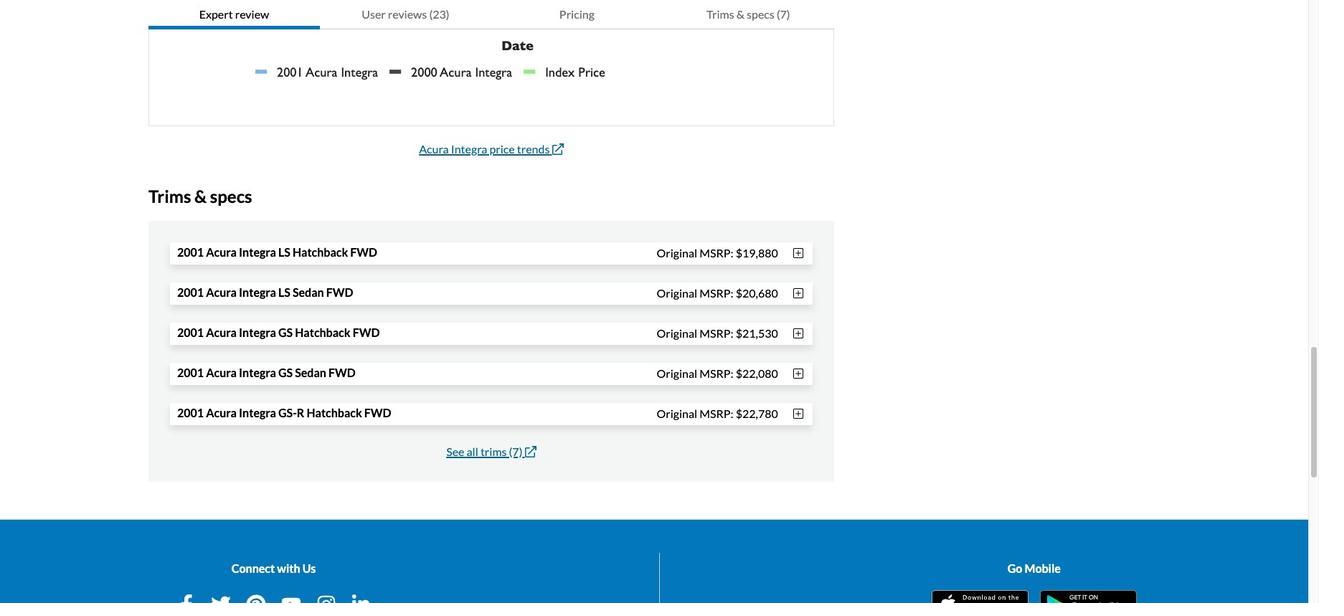 Task type: locate. For each thing, give the bounding box(es) containing it.
$22,080
[[736, 366, 778, 380]]

expert review
[[199, 7, 269, 21]]

msrp: down original msrp: $20,680
[[700, 326, 733, 340]]

integra
[[451, 142, 487, 156], [239, 245, 276, 259], [239, 285, 276, 299], [239, 326, 276, 339], [239, 366, 276, 379], [239, 406, 276, 420]]

4 msrp: from the top
[[700, 366, 733, 380]]

plus square image right $22,780
[[791, 408, 805, 420]]

hatchback
[[293, 245, 348, 259], [295, 326, 350, 339], [307, 406, 362, 420]]

facebook image
[[176, 595, 196, 603]]

all
[[467, 445, 478, 458]]

plus square image up plus square icon in the right of the page
[[791, 247, 805, 259]]

integra up the 2001 acura integra ls sedan fwd
[[239, 245, 276, 259]]

plus square image right $22,080
[[791, 368, 805, 379]]

3 plus square image from the top
[[791, 368, 805, 379]]

acura integra price trends link
[[419, 142, 563, 156]]

0 vertical spatial external link image
[[552, 143, 563, 155]]

plus square image
[[791, 288, 805, 299]]

user reviews (23)
[[362, 7, 449, 21]]

integra down the 2001 acura integra ls sedan fwd
[[239, 326, 276, 339]]

acura down the 2001 acura integra ls sedan fwd
[[206, 326, 237, 339]]

& for trims & specs (7)
[[736, 7, 745, 21]]

5 msrp: from the top
[[700, 406, 733, 420]]

1 vertical spatial trims
[[148, 185, 191, 206]]

ls
[[278, 245, 290, 259], [278, 285, 290, 299]]

1 plus square image from the top
[[791, 247, 805, 259]]

1 horizontal spatial trims
[[706, 7, 734, 21]]

acura for 2001 acura integra gs-r hatchback fwd
[[206, 406, 237, 420]]

fwd for 2001 acura integra ls hatchback fwd
[[350, 245, 377, 259]]

0 vertical spatial hatchback
[[293, 245, 348, 259]]

sedan up '2001 acura integra gs hatchback fwd'
[[293, 285, 324, 299]]

trims & specs (7) tab
[[663, 0, 834, 29]]

4 plus square image from the top
[[791, 408, 805, 420]]

trims inside tab
[[706, 7, 734, 21]]

1 gs from the top
[[278, 326, 293, 339]]

2 msrp: from the top
[[700, 286, 733, 299]]

original down original msrp: $21,530
[[657, 366, 697, 380]]

external link image for see all trims (7)
[[525, 446, 536, 458]]

0 vertical spatial &
[[736, 7, 745, 21]]

1 msrp: from the top
[[700, 246, 733, 259]]

see all trims (7) link
[[446, 445, 536, 458]]

trims for trims & specs (7)
[[706, 7, 734, 21]]

msrp: down original msrp: $22,080
[[700, 406, 733, 420]]

1 vertical spatial hatchback
[[295, 326, 350, 339]]

0 horizontal spatial (7)
[[509, 445, 522, 458]]

2001 for 2001 acura integra ls sedan fwd
[[177, 285, 204, 299]]

original for original msrp: $22,780
[[657, 406, 697, 420]]

integra left gs-
[[239, 406, 276, 420]]

sedan up r
[[295, 366, 326, 379]]

0 vertical spatial (7)
[[777, 7, 790, 21]]

plus square image
[[791, 247, 805, 259], [791, 328, 805, 339], [791, 368, 805, 379], [791, 408, 805, 420]]

1 vertical spatial gs
[[278, 366, 293, 379]]

external link image
[[552, 143, 563, 155], [525, 446, 536, 458]]

integra down '2001 acura integra gs hatchback fwd'
[[239, 366, 276, 379]]

us
[[302, 562, 316, 575]]

msrp: for $20,680
[[700, 286, 733, 299]]

gs
[[278, 326, 293, 339], [278, 366, 293, 379]]

2 2001 from the top
[[177, 285, 204, 299]]

(7) for see all trims (7)
[[509, 445, 522, 458]]

0 horizontal spatial trims
[[148, 185, 191, 206]]

original
[[657, 246, 697, 259], [657, 286, 697, 299], [657, 326, 697, 340], [657, 366, 697, 380], [657, 406, 697, 420]]

original up original msrp: $21,530
[[657, 286, 697, 299]]

ls up '2001 acura integra gs hatchback fwd'
[[278, 285, 290, 299]]

2 gs from the top
[[278, 366, 293, 379]]

0 vertical spatial gs
[[278, 326, 293, 339]]

1 ls from the top
[[278, 245, 290, 259]]

integra for 2001 acura integra ls hatchback fwd
[[239, 245, 276, 259]]

1 horizontal spatial &
[[736, 7, 745, 21]]

(7)
[[777, 7, 790, 21], [509, 445, 522, 458]]

msrp:
[[700, 246, 733, 259], [700, 286, 733, 299], [700, 326, 733, 340], [700, 366, 733, 380], [700, 406, 733, 420]]

download on the app store image
[[932, 590, 1028, 603]]

0 vertical spatial sedan
[[293, 285, 324, 299]]

1 original from the top
[[657, 246, 697, 259]]

acura down 2001 acura integra ls hatchback fwd
[[206, 285, 237, 299]]

gs up 2001 acura integra gs sedan fwd
[[278, 326, 293, 339]]

external link image inside see all trims (7) link
[[525, 446, 536, 458]]

specs
[[747, 7, 774, 21], [210, 185, 252, 206]]

acura for 2001 acura integra gs hatchback fwd
[[206, 326, 237, 339]]

2001 for 2001 acura integra ls hatchback fwd
[[177, 245, 204, 259]]

ls up the 2001 acura integra ls sedan fwd
[[278, 245, 290, 259]]

original for original msrp: $19,880
[[657, 246, 697, 259]]

2 ls from the top
[[278, 285, 290, 299]]

specs inside tab
[[747, 7, 774, 21]]

sedan for gs
[[295, 366, 326, 379]]

hatchback up the 2001 acura integra ls sedan fwd
[[293, 245, 348, 259]]

0 horizontal spatial external link image
[[525, 446, 536, 458]]

ls for sedan
[[278, 285, 290, 299]]

acura left price
[[419, 142, 449, 156]]

gs-
[[278, 406, 297, 420]]

original for original msrp: $20,680
[[657, 286, 697, 299]]

gs up "2001 acura integra gs-r hatchback fwd"
[[278, 366, 293, 379]]

3 2001 from the top
[[177, 326, 204, 339]]

user
[[362, 7, 386, 21]]

original msrp: $19,880
[[657, 246, 778, 259]]

0 horizontal spatial &
[[194, 185, 207, 206]]

2001 for 2001 acura integra gs-r hatchback fwd
[[177, 406, 204, 420]]

trims
[[480, 445, 507, 458]]

0 vertical spatial ls
[[278, 245, 290, 259]]

2 plus square image from the top
[[791, 328, 805, 339]]

2 original from the top
[[657, 286, 697, 299]]

trims & specs
[[148, 185, 252, 206]]

(7) inside the trims & specs (7) tab
[[777, 7, 790, 21]]

pricing tab
[[491, 0, 663, 29]]

0 horizontal spatial specs
[[210, 185, 252, 206]]

original up original msrp: $20,680
[[657, 246, 697, 259]]

4 2001 from the top
[[177, 366, 204, 379]]

5 2001 from the top
[[177, 406, 204, 420]]

tab list
[[148, 0, 834, 29]]

acura down 2001 acura integra gs sedan fwd
[[206, 406, 237, 420]]

3 original from the top
[[657, 326, 697, 340]]

integra left price
[[451, 142, 487, 156]]

instagram image
[[316, 595, 336, 603]]

integra down 2001 acura integra ls hatchback fwd
[[239, 285, 276, 299]]

1 horizontal spatial external link image
[[552, 143, 563, 155]]

3 msrp: from the top
[[700, 326, 733, 340]]

trims
[[706, 7, 734, 21], [148, 185, 191, 206]]

0 vertical spatial specs
[[747, 7, 774, 21]]

1 vertical spatial external link image
[[525, 446, 536, 458]]

integra for 2001 acura integra ls sedan fwd
[[239, 285, 276, 299]]

pricing
[[559, 7, 594, 21]]

acura for 2001 acura integra ls hatchback fwd
[[206, 245, 237, 259]]

hatchback up 2001 acura integra gs sedan fwd
[[295, 326, 350, 339]]

sedan
[[293, 285, 324, 299], [295, 366, 326, 379]]

1 vertical spatial specs
[[210, 185, 252, 206]]

original down original msrp: $22,080
[[657, 406, 697, 420]]

4 original from the top
[[657, 366, 697, 380]]

with
[[277, 562, 300, 575]]

msrp: for $19,880
[[700, 246, 733, 259]]

1 vertical spatial sedan
[[295, 366, 326, 379]]

original down original msrp: $20,680
[[657, 326, 697, 340]]

1 2001 from the top
[[177, 245, 204, 259]]

original for original msrp: $21,530
[[657, 326, 697, 340]]

sedan for ls
[[293, 285, 324, 299]]

5 original from the top
[[657, 406, 697, 420]]

1 horizontal spatial (7)
[[777, 7, 790, 21]]

expert
[[199, 7, 233, 21]]

2001
[[177, 245, 204, 259], [177, 285, 204, 299], [177, 326, 204, 339], [177, 366, 204, 379], [177, 406, 204, 420]]

external link image right trims at bottom
[[525, 446, 536, 458]]

external link image inside acura integra price trends link
[[552, 143, 563, 155]]

0 vertical spatial trims
[[706, 7, 734, 21]]

acura up the 2001 acura integra ls sedan fwd
[[206, 245, 237, 259]]

1 vertical spatial ls
[[278, 285, 290, 299]]

plus square image down plus square icon in the right of the page
[[791, 328, 805, 339]]

msrp: up original msrp: $20,680
[[700, 246, 733, 259]]

msrp: up original msrp: $22,780
[[700, 366, 733, 380]]

1 vertical spatial &
[[194, 185, 207, 206]]

acura for 2001 acura integra gs sedan fwd
[[206, 366, 237, 379]]

2001 acura integra gs-r hatchback fwd
[[177, 406, 391, 420]]

$21,530
[[736, 326, 778, 340]]

1 vertical spatial (7)
[[509, 445, 522, 458]]

&
[[736, 7, 745, 21], [194, 185, 207, 206]]

plus square image for $21,530
[[791, 328, 805, 339]]

msrp: up original msrp: $21,530
[[700, 286, 733, 299]]

2001 acura integra gs sedan fwd
[[177, 366, 356, 379]]

external link image right trends
[[552, 143, 563, 155]]

acura for 2001 acura integra ls sedan fwd
[[206, 285, 237, 299]]

& inside tab
[[736, 7, 745, 21]]

original msrp: $20,680
[[657, 286, 778, 299]]

1 horizontal spatial specs
[[747, 7, 774, 21]]

hatchback right r
[[307, 406, 362, 420]]

fwd
[[350, 245, 377, 259], [326, 285, 353, 299], [353, 326, 380, 339], [329, 366, 356, 379], [364, 406, 391, 420]]

acura
[[419, 142, 449, 156], [206, 245, 237, 259], [206, 285, 237, 299], [206, 326, 237, 339], [206, 366, 237, 379], [206, 406, 237, 420]]

acura down '2001 acura integra gs hatchback fwd'
[[206, 366, 237, 379]]



Task type: describe. For each thing, give the bounding box(es) containing it.
plus square image for $22,780
[[791, 408, 805, 420]]

ls for hatchback
[[278, 245, 290, 259]]

gs for hatchback
[[278, 326, 293, 339]]

connect
[[232, 562, 275, 575]]

$20,680
[[736, 286, 778, 299]]

see
[[446, 445, 464, 458]]

$19,880
[[736, 246, 778, 259]]

original msrp: $22,780
[[657, 406, 778, 420]]

trims & specs (7)
[[706, 7, 790, 21]]

external link image for acura integra price trends
[[552, 143, 563, 155]]

2001 for 2001 acura integra gs sedan fwd
[[177, 366, 204, 379]]

specs for trims & specs (7)
[[747, 7, 774, 21]]

$22,780
[[736, 406, 778, 420]]

pinterest image
[[246, 595, 266, 603]]

integra for 2001 acura integra gs sedan fwd
[[239, 366, 276, 379]]

expert review tab
[[148, 0, 320, 29]]

youtube image
[[281, 595, 301, 603]]

2001 acura integra ls sedan fwd
[[177, 285, 353, 299]]

2001 acura integra gs hatchback fwd
[[177, 326, 380, 339]]

trims for trims & specs
[[148, 185, 191, 206]]

& for trims & specs
[[194, 185, 207, 206]]

twitter image
[[211, 595, 231, 603]]

review
[[235, 7, 269, 21]]

specs for trims & specs
[[210, 185, 252, 206]]

plus square image for $19,880
[[791, 247, 805, 259]]

hatchback for gs
[[295, 326, 350, 339]]

original for original msrp: $22,080
[[657, 366, 697, 380]]

trends
[[517, 142, 550, 156]]

fwd for 2001 acura integra gs sedan fwd
[[329, 366, 356, 379]]

tab list containing expert review
[[148, 0, 834, 29]]

2001 for 2001 acura integra gs hatchback fwd
[[177, 326, 204, 339]]

acura integra price trends
[[419, 142, 550, 156]]

integra for 2001 acura integra gs-r hatchback fwd
[[239, 406, 276, 420]]

plus square image for $22,080
[[791, 368, 805, 379]]

2 vertical spatial hatchback
[[307, 406, 362, 420]]

(7) for trims & specs (7)
[[777, 7, 790, 21]]

integra for 2001 acura integra gs hatchback fwd
[[239, 326, 276, 339]]

fwd for 2001 acura integra gs hatchback fwd
[[353, 326, 380, 339]]

msrp: for $21,530
[[700, 326, 733, 340]]

(23)
[[429, 7, 449, 21]]

reviews
[[388, 7, 427, 21]]

price
[[490, 142, 515, 156]]

mobile
[[1025, 562, 1061, 575]]

r
[[297, 406, 304, 420]]

original msrp: $21,530
[[657, 326, 778, 340]]

gs for sedan
[[278, 366, 293, 379]]

msrp: for $22,080
[[700, 366, 733, 380]]

see all trims (7)
[[446, 445, 522, 458]]

hatchback for ls
[[293, 245, 348, 259]]

get it on google play image
[[1040, 590, 1137, 603]]

original msrp: $22,080
[[657, 366, 778, 380]]

user reviews (23) tab
[[320, 0, 491, 29]]

2001 acura integra ls hatchback fwd
[[177, 245, 377, 259]]

connect with us
[[232, 562, 316, 575]]

msrp: for $22,780
[[700, 406, 733, 420]]

fwd for 2001 acura integra ls sedan fwd
[[326, 285, 353, 299]]

go mobile
[[1008, 562, 1061, 575]]

linkedin image
[[351, 595, 371, 603]]

go
[[1008, 562, 1022, 575]]



Task type: vqa. For each thing, say whether or not it's contained in the screenshot.
contrast).
no



